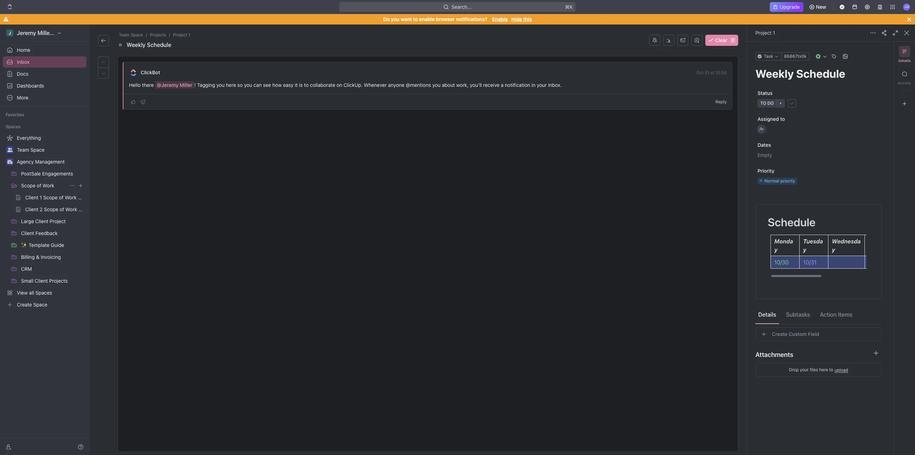 Task type: describe. For each thing, give the bounding box(es) containing it.
inbox link
[[3, 57, 86, 68]]

crm
[[21, 266, 32, 272]]

wednesda y
[[832, 239, 861, 253]]

in
[[532, 82, 536, 88]]

notifications?
[[456, 16, 488, 22]]

action
[[820, 312, 837, 318]]

1 for client 1 scope of work docs
[[40, 195, 42, 201]]

everything
[[17, 135, 41, 141]]

assigned
[[758, 116, 779, 122]]

task
[[764, 54, 774, 59]]

empty
[[758, 152, 772, 158]]

hello
[[129, 82, 141, 88]]

schedule inside weekly schedule link
[[147, 42, 171, 48]]

enable
[[419, 16, 435, 22]]

client feedback link
[[21, 228, 85, 239]]

tree inside 'sidebar' navigation
[[3, 133, 90, 311]]

work for 1
[[65, 195, 77, 201]]

!
[[194, 82, 196, 88]]

0 vertical spatial projects
[[150, 32, 166, 38]]

your inside drop your files here to upload
[[800, 368, 809, 373]]

more button
[[3, 92, 86, 104]]

crm link
[[21, 264, 85, 275]]

agency management link
[[17, 157, 85, 168]]

dashboards link
[[3, 80, 86, 92]]

postsale
[[21, 171, 41, 177]]

e
[[732, 38, 735, 43]]

docs link
[[3, 68, 86, 80]]

projects link
[[149, 32, 168, 39]]

home link
[[3, 45, 86, 56]]

1 / from the left
[[146, 32, 147, 38]]

upgrade
[[780, 4, 800, 10]]

2 horizontal spatial project
[[756, 30, 772, 36]]

10/30
[[775, 260, 789, 266]]

guide
[[51, 243, 64, 248]]

clickup.
[[344, 82, 363, 88]]

drop your files here to upload
[[790, 368, 849, 373]]

reply
[[716, 99, 727, 105]]

upgrade link
[[770, 2, 804, 12]]

billing & invoicing
[[21, 254, 61, 260]]

of for 1
[[59, 195, 63, 201]]

custom
[[789, 332, 807, 338]]

scope for 2
[[44, 207, 58, 213]]

do
[[383, 16, 390, 22]]

assigned to
[[758, 116, 785, 122]]

items
[[839, 312, 853, 318]]

dates
[[758, 142, 772, 148]]

create space link
[[3, 300, 85, 311]]

of inside scope of work link
[[37, 183, 41, 189]]

you right do
[[391, 16, 400, 22]]

clickbot
[[141, 69, 160, 75]]

a
[[501, 82, 504, 88]]

86867tx0k button
[[782, 52, 810, 61]]

at
[[711, 70, 715, 75]]

subtasks
[[787, 312, 811, 318]]

wednesda
[[832, 239, 861, 245]]

client for 1
[[25, 195, 38, 201]]

create for create custom field
[[772, 332, 788, 338]]

do
[[768, 101, 774, 106]]

to right the is
[[304, 82, 309, 88]]

small client projects link
[[21, 276, 85, 287]]

0 horizontal spatial project 1 link
[[172, 32, 192, 39]]

to right assigned
[[781, 116, 785, 122]]

whenever
[[364, 82, 387, 88]]

client 1 scope of work docs
[[25, 195, 89, 201]]

miller
[[180, 82, 193, 88]]

of for 2
[[60, 207, 64, 213]]

billing & invoicing link
[[21, 252, 85, 263]]

priority
[[781, 179, 796, 184]]

small
[[21, 278, 33, 284]]

jm
[[905, 5, 910, 9]]

0 vertical spatial work
[[43, 183, 54, 189]]

browser
[[436, 16, 455, 22]]

task sidebar navigation tab list
[[897, 46, 913, 109]]

space for team space
[[30, 147, 45, 153]]

see
[[263, 82, 271, 88]]

view all spaces link
[[3, 288, 85, 299]]

jeremy miller's workspace
[[17, 30, 87, 36]]

tagging
[[197, 82, 215, 88]]

create custom field button
[[756, 328, 882, 342]]

@jeremy
[[157, 82, 179, 88]]

weekly
[[127, 42, 146, 48]]

to do button
[[756, 97, 882, 110]]

status
[[758, 90, 773, 96]]

attachments
[[756, 351, 794, 359]]

client feedback
[[21, 231, 58, 237]]

is
[[299, 82, 303, 88]]

team space / projects / project 1
[[119, 32, 190, 38]]

want
[[401, 16, 412, 22]]

notification
[[505, 82, 531, 88]]

there
[[142, 82, 154, 88]]

weekly schedule link
[[125, 41, 173, 49]]

monda y
[[775, 239, 794, 253]]

subtasks button
[[784, 309, 813, 321]]

0 vertical spatial docs
[[17, 71, 28, 77]]

more
[[17, 95, 28, 101]]

clear
[[716, 37, 728, 43]]

all
[[29, 290, 34, 296]]

to right want
[[413, 16, 418, 22]]

miller's
[[38, 30, 56, 36]]

normal priority
[[765, 179, 796, 184]]

1 horizontal spatial 1
[[188, 32, 190, 38]]

0 horizontal spatial here
[[226, 82, 236, 88]]

jeremy miller's workspace, , element
[[6, 29, 13, 36]]

2
[[40, 207, 43, 213]]



Task type: locate. For each thing, give the bounding box(es) containing it.
tree containing everything
[[3, 133, 90, 311]]

oct
[[697, 70, 704, 75]]

here inside drop your files here to upload
[[820, 368, 829, 373]]

empty button
[[756, 149, 882, 162]]

client for 2
[[25, 207, 38, 213]]

y inside the wednesda y
[[832, 247, 836, 253]]

schedule up monda
[[768, 216, 816, 229]]

/ right projects link
[[169, 32, 170, 38]]

2 vertical spatial docs
[[79, 207, 90, 213]]

work down client 1 scope of work docs link
[[66, 207, 77, 213]]

1 vertical spatial spaces
[[35, 290, 52, 296]]

sidebar navigation
[[0, 25, 91, 456]]

do you want to enable browser notifications? enable hide this
[[383, 16, 532, 22]]

space
[[131, 32, 143, 38], [30, 147, 45, 153], [33, 302, 47, 308]]

1 vertical spatial create
[[772, 332, 788, 338]]

business time image
[[7, 160, 12, 164]]

0 vertical spatial scope
[[21, 183, 35, 189]]

2 y from the left
[[804, 247, 807, 253]]

project right projects link
[[173, 32, 187, 38]]

of inside client 1 scope of work docs link
[[59, 195, 63, 201]]

y
[[775, 247, 778, 253], [804, 247, 807, 253], [832, 247, 836, 253]]

⌘k
[[566, 4, 573, 10]]

postsale engagements
[[21, 171, 73, 177]]

1 y from the left
[[775, 247, 778, 253]]

1 horizontal spatial project
[[173, 32, 187, 38]]

client left 2
[[25, 207, 38, 213]]

0 vertical spatial team space link
[[118, 32, 145, 39]]

j
[[9, 30, 11, 36]]

1 right projects link
[[188, 32, 190, 38]]

details
[[899, 59, 911, 63], [759, 312, 777, 318]]

0 horizontal spatial details
[[759, 312, 777, 318]]

client 2 scope of work docs link
[[25, 204, 90, 215]]

client for feedback
[[21, 231, 34, 237]]

here right files
[[820, 368, 829, 373]]

space for create space
[[33, 302, 47, 308]]

31
[[705, 70, 710, 75]]

projects
[[150, 32, 166, 38], [49, 278, 68, 284]]

space up agency management
[[30, 147, 45, 153]]

0 vertical spatial of
[[37, 183, 41, 189]]

large client project
[[21, 219, 66, 225]]

how
[[273, 82, 282, 88]]

0 vertical spatial details
[[899, 59, 911, 63]]

project up task
[[756, 30, 772, 36]]

1 for project 1
[[773, 30, 776, 36]]

favorites
[[6, 112, 24, 118]]

projects up weekly schedule
[[150, 32, 166, 38]]

0 horizontal spatial 1
[[40, 195, 42, 201]]

0 horizontal spatial create
[[17, 302, 32, 308]]

Edit task name text field
[[756, 67, 882, 80]]

normal priority button
[[756, 175, 882, 188]]

client 1 scope of work docs link
[[25, 192, 89, 204]]

/
[[146, 32, 147, 38], [169, 32, 170, 38]]

to inside drop your files here to upload
[[830, 368, 834, 373]]

feedback
[[36, 231, 58, 237]]

details up activity
[[899, 59, 911, 63]]

work down postsale engagements
[[43, 183, 54, 189]]

0 horizontal spatial team space link
[[17, 145, 85, 156]]

you right tagging
[[217, 82, 225, 88]]

y down tuesda
[[804, 247, 807, 253]]

0 horizontal spatial y
[[775, 247, 778, 253]]

docs up client 2 scope of work docs
[[78, 195, 89, 201]]

new button
[[807, 1, 831, 13]]

create inside "tree"
[[17, 302, 32, 308]]

0 horizontal spatial spaces
[[6, 124, 20, 129]]

0 vertical spatial here
[[226, 82, 236, 88]]

2 horizontal spatial 1
[[773, 30, 776, 36]]

team space link inside "tree"
[[17, 145, 85, 156]]

0 vertical spatial create
[[17, 302, 32, 308]]

1 horizontal spatial team space link
[[118, 32, 145, 39]]

scope of work link
[[21, 180, 67, 192]]

can
[[254, 82, 262, 88]]

1 up task
[[773, 30, 776, 36]]

you right "so" at the top left
[[244, 82, 252, 88]]

1 horizontal spatial projects
[[150, 32, 166, 38]]

@mentions
[[406, 82, 431, 88]]

y inside tuesda y
[[804, 247, 807, 253]]

you left about in the top left of the page
[[433, 82, 441, 88]]

1
[[773, 30, 776, 36], [188, 32, 190, 38], [40, 195, 42, 201]]

1 vertical spatial your
[[800, 368, 809, 373]]

template
[[29, 243, 50, 248]]

here left "so" at the top left
[[226, 82, 236, 88]]

team space link up weekly
[[118, 32, 145, 39]]

oct 31 at 10:54
[[697, 70, 727, 75]]

1 inside "tree"
[[40, 195, 42, 201]]

your left files
[[800, 368, 809, 373]]

y for tuesda y
[[804, 247, 807, 253]]

work up client 2 scope of work docs
[[65, 195, 77, 201]]

easy
[[283, 82, 294, 88]]

2 vertical spatial space
[[33, 302, 47, 308]]

spaces down small client projects
[[35, 290, 52, 296]]

1 vertical spatial space
[[30, 147, 45, 153]]

project 1
[[756, 30, 776, 36]]

projects inside "tree"
[[49, 278, 68, 284]]

view all spaces
[[17, 290, 52, 296]]

upload
[[835, 368, 849, 373]]

scope down postsale
[[21, 183, 35, 189]]

/ up weekly schedule link
[[146, 32, 147, 38]]

1 horizontal spatial /
[[169, 32, 170, 38]]

&
[[36, 254, 39, 260]]

user group image
[[7, 148, 12, 152]]

work for 2
[[66, 207, 77, 213]]

1 horizontal spatial team
[[119, 32, 130, 38]]

0 vertical spatial team
[[119, 32, 130, 38]]

2 vertical spatial of
[[60, 207, 64, 213]]

1 horizontal spatial create
[[772, 332, 788, 338]]

here
[[226, 82, 236, 88], [820, 368, 829, 373]]

1 vertical spatial details
[[759, 312, 777, 318]]

✨
[[21, 243, 27, 248]]

spaces inside "tree"
[[35, 290, 52, 296]]

1 vertical spatial work
[[65, 195, 77, 201]]

small client projects
[[21, 278, 68, 284]]

team for team space
[[17, 147, 29, 153]]

10/31
[[804, 260, 817, 266]]

docs down inbox
[[17, 71, 28, 77]]

details button
[[756, 309, 779, 321]]

0 vertical spatial your
[[537, 82, 547, 88]]

create down view
[[17, 302, 32, 308]]

1 horizontal spatial project 1 link
[[756, 30, 776, 36]]

docs for client 1 scope of work docs
[[78, 195, 89, 201]]

client 2 scope of work docs
[[25, 207, 90, 213]]

1 vertical spatial team space link
[[17, 145, 85, 156]]

1 up 2
[[40, 195, 42, 201]]

drop
[[790, 368, 799, 373]]

space down view all spaces link
[[33, 302, 47, 308]]

create
[[17, 302, 32, 308], [772, 332, 788, 338]]

to inside dropdown button
[[761, 101, 767, 106]]

team space link up management
[[17, 145, 85, 156]]

details left subtasks "button"
[[759, 312, 777, 318]]

0 horizontal spatial schedule
[[147, 42, 171, 48]]

1 horizontal spatial here
[[820, 368, 829, 373]]

1 horizontal spatial your
[[800, 368, 809, 373]]

tuesda
[[804, 239, 823, 245]]

3 y from the left
[[832, 247, 836, 253]]

task button
[[756, 52, 782, 61]]

schedule down projects link
[[147, 42, 171, 48]]

receive
[[483, 82, 500, 88]]

hello there @jeremy miller ! tagging you here so you can see how easy it is to collaborate on clickup. whenever anyone @mentions you about work, you'll receive a notification in your inbox.
[[129, 82, 562, 88]]

project inside "tree"
[[50, 219, 66, 225]]

team for team space / projects / project 1
[[119, 32, 130, 38]]

to do
[[761, 101, 774, 106]]

0 horizontal spatial team
[[17, 147, 29, 153]]

create for create space
[[17, 302, 32, 308]]

0 vertical spatial spaces
[[6, 124, 20, 129]]

1 vertical spatial of
[[59, 195, 63, 201]]

of inside client 2 scope of work docs link
[[60, 207, 64, 213]]

of down postsale
[[37, 183, 41, 189]]

to left 'upload' button
[[830, 368, 834, 373]]

files
[[810, 368, 819, 373]]

details inside task sidebar navigation tab list
[[899, 59, 911, 63]]

client down 2
[[35, 219, 48, 225]]

you
[[391, 16, 400, 22], [217, 82, 225, 88], [244, 82, 252, 88], [433, 82, 441, 88]]

scope down scope of work link
[[43, 195, 58, 201]]

team space
[[17, 147, 45, 153]]

1 vertical spatial scope
[[43, 195, 58, 201]]

y inside monda y
[[775, 247, 778, 253]]

1 vertical spatial projects
[[49, 278, 68, 284]]

project
[[756, 30, 772, 36], [173, 32, 187, 38], [50, 219, 66, 225]]

projects down 'crm' link
[[49, 278, 68, 284]]

✨ template guide link
[[21, 240, 85, 251]]

0 horizontal spatial /
[[146, 32, 147, 38]]

project 1 link right projects link
[[172, 32, 192, 39]]

home
[[17, 47, 30, 53]]

to left do
[[761, 101, 767, 106]]

2 vertical spatial scope
[[44, 207, 58, 213]]

project down client 2 scope of work docs link
[[50, 219, 66, 225]]

1 vertical spatial team
[[17, 147, 29, 153]]

create inside button
[[772, 332, 788, 338]]

client down scope of work
[[25, 195, 38, 201]]

2 horizontal spatial y
[[832, 247, 836, 253]]

client up view all spaces link
[[35, 278, 48, 284]]

1 horizontal spatial y
[[804, 247, 807, 253]]

management
[[35, 159, 65, 165]]

of down client 1 scope of work docs link
[[60, 207, 64, 213]]

0 vertical spatial schedule
[[147, 42, 171, 48]]

space for team space / projects / project 1
[[131, 32, 143, 38]]

it
[[295, 82, 298, 88]]

0 vertical spatial space
[[131, 32, 143, 38]]

scope for 1
[[43, 195, 58, 201]]

work,
[[456, 82, 469, 88]]

of up client 2 scope of work docs
[[59, 195, 63, 201]]

1 vertical spatial docs
[[78, 195, 89, 201]]

spaces down favorites button at the top left of page
[[6, 124, 20, 129]]

normal
[[765, 179, 780, 184]]

project 1 link up task
[[756, 30, 776, 36]]

you'll
[[470, 82, 482, 88]]

team space link
[[118, 32, 145, 39], [17, 145, 85, 156]]

0 horizontal spatial project
[[50, 219, 66, 225]]

team up agency
[[17, 147, 29, 153]]

0 horizontal spatial projects
[[49, 278, 68, 284]]

tree
[[3, 133, 90, 311]]

space up weekly
[[131, 32, 143, 38]]

✨ template guide
[[21, 243, 64, 248]]

y for monda y
[[775, 247, 778, 253]]

1 horizontal spatial details
[[899, 59, 911, 63]]

workspace
[[58, 30, 87, 36]]

client down large
[[21, 231, 34, 237]]

2 vertical spatial work
[[66, 207, 77, 213]]

docs down client 1 scope of work docs link
[[79, 207, 90, 213]]

1 horizontal spatial schedule
[[768, 216, 816, 229]]

priority
[[758, 168, 775, 174]]

hide
[[512, 16, 522, 22]]

details inside button
[[759, 312, 777, 318]]

y down "wednesda"
[[832, 247, 836, 253]]

1 vertical spatial here
[[820, 368, 829, 373]]

1 vertical spatial schedule
[[768, 216, 816, 229]]

docs for client 2 scope of work docs
[[79, 207, 90, 213]]

team up weekly
[[119, 32, 130, 38]]

y for wednesda y
[[832, 247, 836, 253]]

activity
[[898, 81, 912, 85]]

create left custom at the bottom right of page
[[772, 332, 788, 338]]

action items
[[820, 312, 853, 318]]

your
[[537, 82, 547, 88], [800, 368, 809, 373]]

billing
[[21, 254, 35, 260]]

scope right 2
[[44, 207, 58, 213]]

schedule
[[147, 42, 171, 48], [768, 216, 816, 229]]

@jeremy miller button
[[155, 81, 194, 89]]

enable
[[492, 16, 508, 22]]

on
[[337, 82, 342, 88]]

y down monda
[[775, 247, 778, 253]]

so
[[237, 82, 243, 88]]

clickbot button
[[140, 69, 161, 76]]

anyone
[[388, 82, 405, 88]]

0 horizontal spatial your
[[537, 82, 547, 88]]

2 / from the left
[[169, 32, 170, 38]]

agency
[[17, 159, 34, 165]]

large
[[21, 219, 34, 225]]

team inside "tree"
[[17, 147, 29, 153]]

your right in
[[537, 82, 547, 88]]

1 horizontal spatial spaces
[[35, 290, 52, 296]]

inbox.
[[548, 82, 562, 88]]



Task type: vqa. For each thing, say whether or not it's contained in the screenshot.
left Spaces
yes



